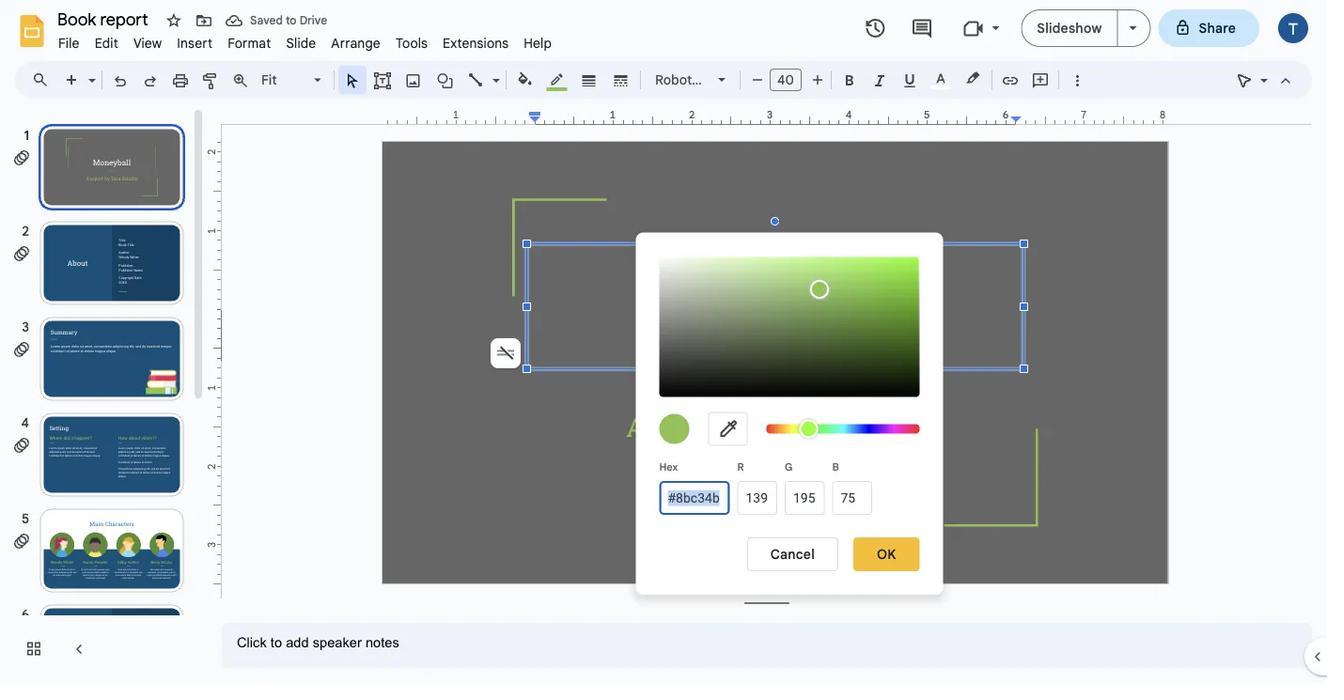 Task type: locate. For each thing, give the bounding box(es) containing it.
Star checkbox
[[161, 8, 187, 34]]

left margin image
[[384, 110, 541, 124]]

navigation inside application
[[0, 106, 207, 684]]

dialog
[[636, 23, 944, 684]]

slider
[[660, 256, 920, 397], [767, 420, 920, 439]]

application
[[0, 0, 1328, 684]]

color: #8bc34b, close to light green 1 element
[[660, 414, 690, 444]]

main toolbar
[[55, 66, 1093, 95]]

mode and view toolbar
[[1230, 61, 1302, 99]]

0 vertical spatial slider
[[660, 256, 920, 397]]

navigation
[[0, 106, 207, 684]]

right margin image
[[1012, 110, 1169, 124]]

menu bar
[[51, 24, 560, 55]]

dialog containing cancel
[[636, 23, 944, 684]]

ok button
[[854, 538, 920, 572]]

g
[[785, 461, 793, 474]]



Task type: vqa. For each thing, say whether or not it's contained in the screenshot.
R
yes



Task type: describe. For each thing, give the bounding box(es) containing it.
cancel button
[[748, 538, 839, 572]]

Hex color text field
[[660, 482, 730, 515]]

hex
[[660, 461, 678, 474]]

B text field
[[833, 482, 873, 515]]

R text field
[[738, 482, 778, 515]]

Menus field
[[24, 67, 65, 93]]

cancel
[[771, 546, 815, 563]]

r
[[738, 461, 744, 474]]

G text field
[[785, 482, 825, 515]]

b
[[833, 461, 840, 474]]

application containing cancel
[[0, 0, 1328, 684]]

share. private to only me. image
[[1175, 19, 1192, 36]]

menu bar banner
[[0, 0, 1328, 684]]

Rename text field
[[51, 8, 159, 30]]

1 vertical spatial slider
[[767, 420, 920, 439]]

menu bar inside menu bar banner
[[51, 24, 560, 55]]

ok
[[877, 546, 897, 563]]



